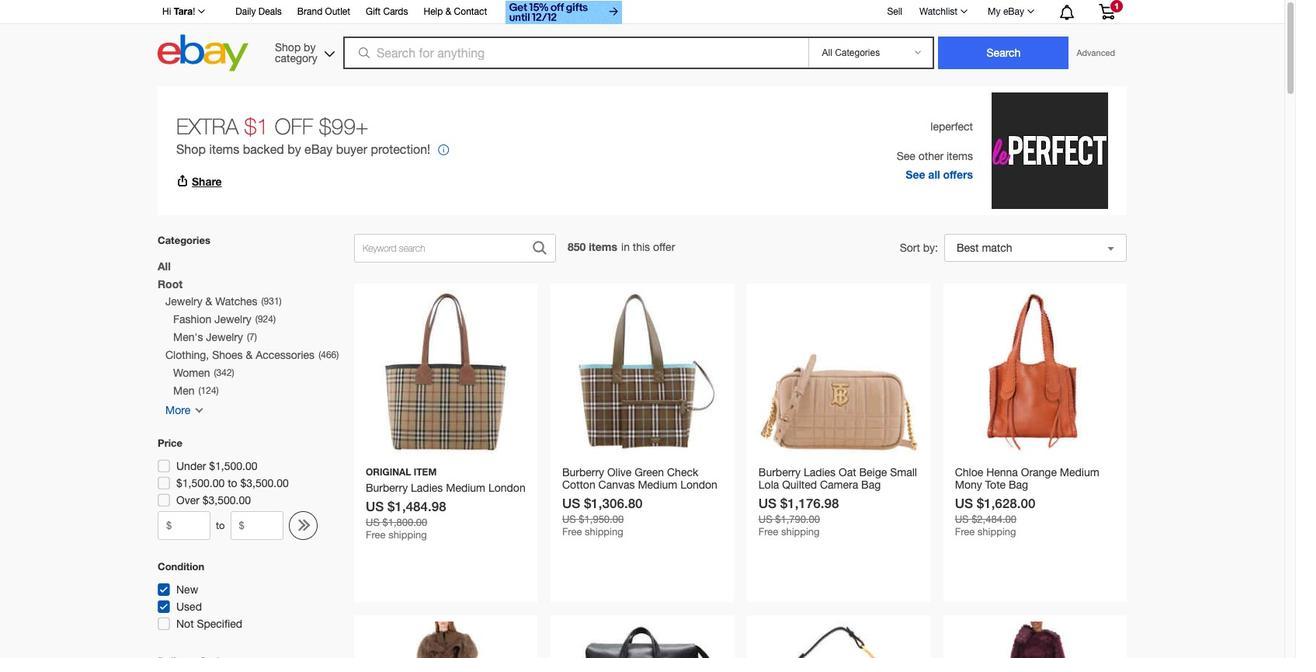 Task type: vqa. For each thing, say whether or not it's contained in the screenshot.


Task type: describe. For each thing, give the bounding box(es) containing it.
0 vertical spatial $1,500.00
[[209, 460, 258, 472]]

burberry ladies oat beige small lola quilted camera bag 8063022
[[759, 466, 918, 503]]

us $1,628.00 us $2,484.00 free shipping
[[955, 495, 1036, 538]]

1 vertical spatial ebay
[[305, 142, 333, 156]]

this
[[633, 241, 650, 253]]

gift cards
[[366, 6, 408, 17]]

quilted
[[783, 479, 817, 491]]

jewelry & watches link
[[165, 293, 258, 311]]

1 vertical spatial $1,500.00
[[176, 477, 225, 489]]

(7)
[[247, 332, 257, 343]]

off
[[275, 113, 313, 139]]

0 vertical spatial see
[[897, 150, 916, 162]]

0 vertical spatial $3,500.00
[[240, 477, 289, 489]]

fashion jewelry link
[[173, 311, 252, 329]]

sell link
[[881, 6, 910, 17]]

Enter minimum price field
[[158, 511, 211, 540]]

backed
[[243, 142, 284, 156]]

1 vertical spatial by
[[288, 142, 301, 156]]

offer
[[653, 241, 675, 253]]

leperfect
[[931, 120, 974, 132]]

Keyword search text field
[[355, 235, 524, 262]]

burberry for $1,176.98
[[759, 466, 801, 479]]

root
[[158, 277, 183, 291]]

offers
[[944, 167, 974, 181]]

$1,628.00
[[977, 495, 1036, 511]]

extra
[[176, 113, 239, 139]]

shoes
[[212, 349, 243, 361]]

category
[[275, 52, 318, 64]]

my ebay
[[988, 6, 1025, 17]]

us left $1,800.00
[[366, 517, 380, 528]]

advanced
[[1077, 48, 1116, 57]]

in
[[622, 241, 630, 253]]

chc22as561h89884
[[955, 491, 1061, 503]]

price
[[158, 437, 183, 449]]

see all offers link
[[906, 165, 974, 184]]

best match
[[957, 242, 1013, 254]]

help
[[424, 6, 443, 17]]

shop by category button
[[268, 35, 338, 68]]

fashion
[[173, 313, 212, 326]]

$1,176.98
[[781, 495, 839, 511]]

us down 8063022
[[759, 514, 773, 525]]

buyer
[[336, 142, 368, 156]]

0 vertical spatial jewelry
[[165, 295, 203, 308]]

tote inside chloe henna orange medium mony tote bag chc22as561h89884
[[986, 479, 1006, 491]]

protection!
[[371, 142, 431, 156]]

outlet
[[325, 6, 350, 17]]

help & contact
[[424, 6, 487, 17]]

us up $1,800.00
[[366, 498, 384, 514]]

london
[[681, 479, 718, 491]]

us $1,484.98 us $1,800.00 free shipping
[[366, 498, 446, 541]]

8078378
[[586, 491, 628, 503]]

gift cards link
[[366, 4, 408, 21]]

sort
[[900, 242, 921, 254]]

all root jewelry & watches (931) fashion jewelry (924) men's jewelry (7) clothing, shoes & accessories (466) women (342) men (124) more
[[158, 260, 339, 416]]

item
[[414, 466, 437, 478]]

used
[[176, 601, 202, 613]]

1 vertical spatial see
[[906, 167, 926, 181]]

by inside shop by category
[[304, 41, 316, 53]]

match
[[982, 242, 1013, 254]]

1 vertical spatial $3,500.00
[[203, 494, 251, 507]]

us down cotton
[[562, 495, 581, 511]]

items for shop items backed by ebay buyer protection!
[[209, 142, 239, 156]]

shipping for $1,484.98
[[389, 529, 427, 541]]

items for 850 items in this offer
[[589, 240, 618, 253]]

contact
[[454, 6, 487, 17]]

leperfect profile image image
[[992, 92, 1109, 209]]

chevron right image
[[300, 519, 313, 533]]

us $1,306.80 us $1,950.00 free shipping
[[562, 495, 643, 538]]

daily deals
[[236, 6, 282, 17]]

green
[[635, 466, 664, 479]]

my ebay link
[[980, 2, 1042, 21]]

not
[[176, 618, 194, 630]]

shop items backed by ebay buyer protection!
[[176, 142, 431, 156]]

$1,950.00
[[579, 514, 624, 525]]

$1,306.80
[[584, 495, 643, 511]]

specified
[[197, 618, 242, 630]]

categories
[[158, 234, 210, 246]]

(466)
[[319, 350, 339, 361]]

us down 'lola'
[[759, 495, 777, 511]]

shop by category
[[275, 41, 318, 64]]

gift
[[366, 6, 381, 17]]

$99+
[[319, 113, 369, 139]]

see other items link
[[897, 147, 974, 165]]

share
[[192, 175, 222, 188]]

accessories
[[256, 349, 315, 361]]

(931)
[[261, 296, 282, 307]]

us left $1,950.00
[[562, 514, 576, 525]]

orange
[[1022, 466, 1057, 479]]

deals
[[259, 6, 282, 17]]

8063022
[[759, 491, 801, 503]]

by:
[[924, 242, 939, 254]]

women
[[173, 367, 210, 379]]

us left $2,484.00
[[955, 514, 969, 525]]

$2,484.00
[[972, 514, 1017, 525]]

0 horizontal spatial &
[[206, 295, 212, 308]]

sell
[[888, 6, 903, 17]]

chevron right image
[[296, 519, 308, 533]]

850 items in this offer
[[568, 240, 675, 253]]



Task type: locate. For each thing, give the bounding box(es) containing it.
help & contact link
[[424, 4, 487, 21]]

free for us $1,176.98
[[759, 526, 779, 538]]

(124)
[[199, 385, 219, 396]]

$3,500.00 up enter maximum price field
[[240, 477, 289, 489]]

tote left 8078378
[[562, 491, 583, 503]]

1 horizontal spatial ebay
[[1004, 6, 1025, 17]]

1
[[1115, 2, 1120, 11]]

information image
[[438, 145, 449, 157]]

bag inside "burberry ladies oat beige small lola quilted camera bag 8063022"
[[862, 479, 881, 491]]

0 vertical spatial shop
[[275, 41, 301, 53]]

ebay inside account navigation
[[1004, 6, 1025, 17]]

0 horizontal spatial ebay
[[305, 142, 333, 156]]

1 vertical spatial jewelry
[[215, 313, 252, 326]]

shipping for $1,176.98
[[782, 526, 820, 538]]

account navigation
[[154, 0, 1127, 26]]

watchlist
[[920, 6, 958, 17]]

over
[[176, 494, 200, 507]]

$1
[[245, 113, 269, 139]]

see left all
[[906, 167, 926, 181]]

oat
[[839, 466, 857, 479]]

free inside us $1,176.98 us $1,790.00 free shipping
[[759, 526, 779, 538]]

bag up $1,628.00
[[1009, 479, 1029, 491]]

burberry up 8063022
[[759, 466, 801, 479]]

brand outlet link
[[297, 4, 350, 21]]

all
[[929, 167, 941, 181]]

2 bag from the left
[[1009, 479, 1029, 491]]

shop for shop items backed by ebay buyer protection!
[[176, 142, 206, 156]]

medium right orange
[[1060, 466, 1100, 479]]

& right help
[[446, 6, 452, 17]]

jewelry up fashion at the left top
[[165, 295, 203, 308]]

0 horizontal spatial burberry
[[562, 466, 605, 479]]

free inside "us $1,628.00 us $2,484.00 free shipping"
[[955, 526, 975, 538]]

1 vertical spatial to
[[216, 520, 225, 531]]

shipping inside us $1,306.80 us $1,950.00 free shipping
[[585, 526, 624, 538]]

(924)
[[256, 314, 276, 325]]

2 horizontal spatial &
[[446, 6, 452, 17]]

Search for anything text field
[[346, 38, 806, 68]]

chloe
[[955, 466, 984, 479]]

shop by category banner
[[154, 0, 1127, 75]]

us $1,176.98 us $1,790.00 free shipping
[[759, 495, 839, 538]]

new
[[176, 584, 198, 596]]

1 horizontal spatial medium
[[1060, 466, 1100, 479]]

canvas
[[599, 479, 635, 491]]

by down the brand
[[304, 41, 316, 53]]

chloe henna orange medium mony tote bag chc22as561h89884
[[955, 466, 1100, 503]]

0 vertical spatial to
[[228, 477, 237, 489]]

Enter maximum price field
[[230, 511, 283, 540]]

& inside help & contact link
[[446, 6, 452, 17]]

jewelry
[[165, 295, 203, 308], [215, 313, 252, 326], [206, 331, 243, 343]]

!
[[193, 6, 195, 17]]

none submit inside shop by category banner
[[939, 37, 1069, 69]]

to inside price under $1,500.00 $1,500.00 to $3,500.00 over $3,500.00
[[228, 477, 237, 489]]

shop down deals
[[275, 41, 301, 53]]

2 burberry from the left
[[759, 466, 801, 479]]

hi tara !
[[162, 5, 195, 17]]

see other items see all offers
[[897, 150, 974, 181]]

& down (7)
[[246, 349, 253, 361]]

jewelry up shoes
[[206, 331, 243, 343]]

ladies
[[804, 466, 836, 479]]

0 horizontal spatial medium
[[638, 479, 678, 491]]

shipping inside "us $1,628.00 us $2,484.00 free shipping"
[[978, 526, 1017, 538]]

1 horizontal spatial burberry
[[759, 466, 801, 479]]

&
[[446, 6, 452, 17], [206, 295, 212, 308], [246, 349, 253, 361]]

items left the in
[[589, 240, 618, 253]]

shipping inside us $1,176.98 us $1,790.00 free shipping
[[782, 526, 820, 538]]

medium
[[1060, 466, 1100, 479], [638, 479, 678, 491]]

to up enter maximum price field
[[228, 477, 237, 489]]

bag right oat
[[862, 479, 881, 491]]

shipping down $1,800.00
[[389, 529, 427, 541]]

1 bag from the left
[[862, 479, 881, 491]]

1 horizontal spatial &
[[246, 349, 253, 361]]

burberry up 8078378
[[562, 466, 605, 479]]

0 horizontal spatial shop
[[176, 142, 206, 156]]

cards
[[383, 6, 408, 17]]

burberry olive green check cotton canvas medium london tote 8078378
[[562, 466, 718, 503]]

shipping inside us $1,484.98 us $1,800.00 free shipping
[[389, 529, 427, 541]]

get an extra 15% off image
[[506, 1, 623, 24]]

watchlist link
[[911, 2, 975, 21]]

(342)
[[214, 368, 234, 378]]

0 horizontal spatial tote
[[562, 491, 583, 503]]

0 horizontal spatial by
[[288, 142, 301, 156]]

shop inside shop by category
[[275, 41, 301, 53]]

free inside us $1,306.80 us $1,950.00 free shipping
[[562, 526, 582, 538]]

mony
[[955, 479, 983, 491]]

$1,500.00 right under
[[209, 460, 258, 472]]

free down $1,800.00
[[366, 529, 386, 541]]

1 horizontal spatial by
[[304, 41, 316, 53]]

to left enter maximum price field
[[216, 520, 225, 531]]

1 horizontal spatial shop
[[275, 41, 301, 53]]

new used not specified
[[176, 584, 242, 630]]

free down $1,790.00
[[759, 526, 779, 538]]

small
[[891, 466, 918, 479]]

medium right olive
[[638, 479, 678, 491]]

burberry for $1,306.80
[[562, 466, 605, 479]]

other
[[919, 150, 944, 162]]

shipping for $1,628.00
[[978, 526, 1017, 538]]

burberry inside "burberry ladies oat beige small lola quilted camera bag 8063022"
[[759, 466, 801, 479]]

0 horizontal spatial to
[[216, 520, 225, 531]]

850
[[568, 240, 586, 253]]

bag inside chloe henna orange medium mony tote bag chc22as561h89884
[[1009, 479, 1029, 491]]

& up fashion jewelry "link"
[[206, 295, 212, 308]]

ebay right my
[[1004, 6, 1025, 17]]

condition
[[158, 560, 204, 573]]

tara
[[174, 5, 193, 17]]

best
[[957, 242, 979, 254]]

0 horizontal spatial items
[[209, 142, 239, 156]]

1 horizontal spatial to
[[228, 477, 237, 489]]

daily deals link
[[236, 4, 282, 21]]

by down off on the left
[[288, 142, 301, 156]]

1 horizontal spatial bag
[[1009, 479, 1029, 491]]

cotton
[[562, 479, 596, 491]]

shop for shop by category
[[275, 41, 301, 53]]

tote
[[986, 479, 1006, 491], [562, 491, 583, 503]]

clothing, shoes & accessories link
[[165, 347, 315, 364]]

advanced link
[[1069, 37, 1123, 68]]

$1,500.00
[[209, 460, 258, 472], [176, 477, 225, 489]]

items
[[209, 142, 239, 156], [947, 150, 974, 162], [589, 240, 618, 253]]

brand
[[297, 6, 323, 17]]

brand outlet
[[297, 6, 350, 17]]

us down mony
[[955, 495, 974, 511]]

lola
[[759, 479, 780, 491]]

medium inside burberry olive green check cotton canvas medium london tote 8078378
[[638, 479, 678, 491]]

by
[[304, 41, 316, 53], [288, 142, 301, 156]]

2 horizontal spatial items
[[947, 150, 974, 162]]

items inside see other items see all offers
[[947, 150, 974, 162]]

jewelry down watches
[[215, 313, 252, 326]]

None submit
[[939, 37, 1069, 69]]

all
[[158, 260, 171, 273]]

men
[[173, 385, 195, 397]]

shipping for $1,306.80
[[585, 526, 624, 538]]

free down $2,484.00
[[955, 526, 975, 538]]

$1,790.00
[[776, 514, 821, 525]]

$1,800.00
[[383, 517, 428, 528]]

men's jewelry link
[[173, 329, 243, 347]]

free inside us $1,484.98 us $1,800.00 free shipping
[[366, 529, 386, 541]]

0 vertical spatial by
[[304, 41, 316, 53]]

0 horizontal spatial bag
[[862, 479, 881, 491]]

0 vertical spatial ebay
[[1004, 6, 1025, 17]]

1 vertical spatial &
[[206, 295, 212, 308]]

medium inside chloe henna orange medium mony tote bag chc22as561h89884
[[1060, 466, 1100, 479]]

shipping down $1,950.00
[[585, 526, 624, 538]]

shipping down $1,790.00
[[782, 526, 820, 538]]

daily
[[236, 6, 256, 17]]

1 horizontal spatial tote
[[986, 479, 1006, 491]]

sort by:
[[900, 242, 939, 254]]

1 horizontal spatial items
[[589, 240, 618, 253]]

0 vertical spatial &
[[446, 6, 452, 17]]

burberry
[[562, 466, 605, 479], [759, 466, 801, 479]]

shipping down $2,484.00
[[978, 526, 1017, 538]]

clothing,
[[165, 349, 209, 361]]

bag
[[862, 479, 881, 491], [1009, 479, 1029, 491]]

check
[[667, 466, 699, 479]]

tote inside burberry olive green check cotton canvas medium london tote 8078378
[[562, 491, 583, 503]]

ebay
[[1004, 6, 1025, 17], [305, 142, 333, 156]]

2 vertical spatial jewelry
[[206, 331, 243, 343]]

ebay left buyer
[[305, 142, 333, 156]]

us
[[562, 495, 581, 511], [759, 495, 777, 511], [955, 495, 974, 511], [366, 498, 384, 514], [562, 514, 576, 525], [759, 514, 773, 525], [955, 514, 969, 525], [366, 517, 380, 528]]

tote up $1,628.00
[[986, 479, 1006, 491]]

original
[[366, 466, 411, 478]]

1 vertical spatial shop
[[176, 142, 206, 156]]

items up offers
[[947, 150, 974, 162]]

items down extra
[[209, 142, 239, 156]]

$3,500.00 right over
[[203, 494, 251, 507]]

women link
[[173, 364, 210, 382]]

camera
[[820, 479, 859, 491]]

1 burberry from the left
[[562, 466, 605, 479]]

share button
[[176, 175, 222, 188]]

free for us $1,306.80
[[562, 526, 582, 538]]

more button
[[165, 404, 202, 416]]

free for us $1,628.00
[[955, 526, 975, 538]]

$1,500.00 down under
[[176, 477, 225, 489]]

see left other
[[897, 150, 916, 162]]

free down $1,950.00
[[562, 526, 582, 538]]

burberry inside burberry olive green check cotton canvas medium london tote 8078378
[[562, 466, 605, 479]]

shop down extra
[[176, 142, 206, 156]]

price under $1,500.00 $1,500.00 to $3,500.00 over $3,500.00
[[158, 437, 289, 507]]

2 vertical spatial &
[[246, 349, 253, 361]]



